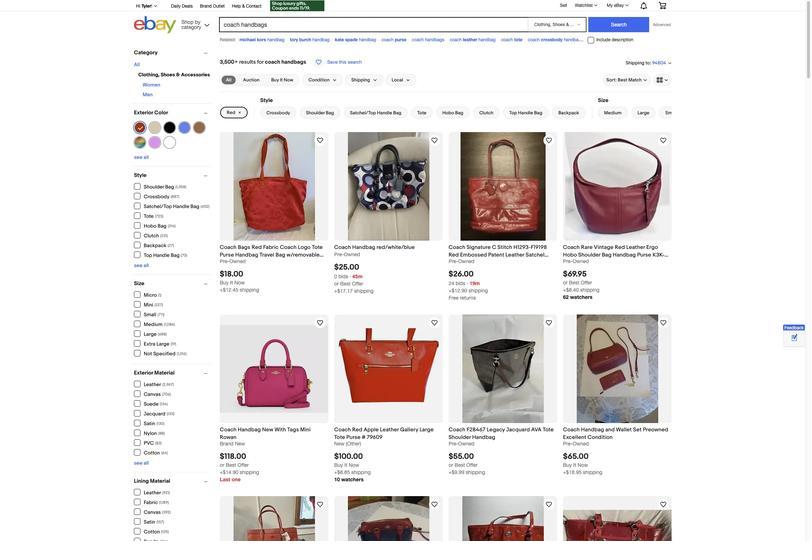 Task type: locate. For each thing, give the bounding box(es) containing it.
0 vertical spatial fabric
[[263, 244, 279, 251]]

3 handbag from the left
[[359, 37, 377, 42]]

pre-owned for $18.00
[[220, 259, 246, 265]]

0 vertical spatial backpack
[[559, 110, 580, 116]]

pre- up the "$69.95"
[[564, 259, 573, 265]]

coach f28467 legacy jacquard ava tote shoulder handbag image
[[463, 315, 544, 424]]

2 exterior from the top
[[134, 370, 153, 377]]

cotton down pvc (83)
[[144, 450, 160, 457]]

mini (227)
[[144, 302, 163, 308]]

coach left bag
[[587, 37, 599, 42]]

0 vertical spatial shipping
[[626, 60, 645, 66]]

all up "style" dropdown button
[[144, 154, 149, 161]]

(other)
[[346, 442, 362, 447]]

hobo inside 'link'
[[443, 110, 455, 116]]

exterior left color
[[134, 109, 153, 116]]

mini down micro
[[144, 302, 153, 308]]

1 vertical spatial all link
[[222, 76, 236, 84]]

watchers inside the $100.00 buy it now +$8.85 shipping 10 watchers
[[342, 477, 364, 483]]

1 see all from the top
[[134, 154, 149, 161]]

help
[[232, 4, 241, 9]]

preowned
[[644, 427, 669, 434]]

buy inside $65.00 buy it now +$18.95 shipping
[[564, 463, 572, 469]]

handbag inside coach leather handbag
[[479, 37, 496, 42]]

handbag for leather
[[479, 37, 496, 42]]

michael kors handbag
[[240, 37, 285, 42]]

handbag for crossbody
[[564, 37, 582, 42]]

0 vertical spatial &
[[242, 4, 245, 9]]

canvas (392)
[[144, 510, 171, 516]]

0 horizontal spatial fabric
[[144, 500, 158, 506]]

buy up +$12.45
[[220, 280, 229, 286]]

hobo for hobo bag (314)
[[144, 223, 157, 229]]

shipping for $18.00
[[240, 287, 259, 293]]

0 horizontal spatial condition
[[309, 77, 330, 83]]

handbag for kors
[[268, 37, 285, 42]]

shoulder inside the coach f28467 legacy jacquard ava tote shoulder handbag pre-owned
[[449, 435, 471, 442]]

1 horizontal spatial pre-owned
[[449, 259, 475, 265]]

0 vertical spatial clutch
[[480, 110, 494, 116]]

satin for satin (130)
[[144, 421, 155, 427]]

hobo up "9219"
[[564, 252, 578, 259]]

24
[[449, 281, 455, 287]]

shipping down 45m
[[355, 289, 374, 294]]

2 handbag from the left
[[313, 37, 330, 42]]

0 vertical spatial mini
[[144, 302, 153, 308]]

&
[[242, 4, 245, 9], [176, 72, 180, 78]]

1 vertical spatial crossbody
[[144, 194, 170, 200]]

handbag for burch
[[313, 37, 330, 42]]

1 vertical spatial all
[[144, 263, 149, 269]]

handbag for spade
[[359, 37, 377, 42]]

purse inside coach rare vintage red leather ergo hobo shoulder bag handbag purse k3k- 9219
[[638, 252, 652, 259]]

red up #
[[353, 427, 363, 434]]

watchers for $69.95
[[571, 294, 593, 301]]

offer inside $55.00 or best offer +$9.99 shipping
[[467, 463, 478, 469]]

$65.00 buy it now +$18.95 shipping
[[564, 453, 603, 476]]

coach inside coach purse
[[382, 37, 394, 42]]

best up +$14.90
[[226, 463, 236, 469]]

embossed
[[461, 252, 487, 259]]

coach right purse
[[412, 37, 424, 42]]

leather (2,967)
[[144, 382, 174, 388]]

handbag inside 'michael kors handbag'
[[268, 37, 285, 42]]

red inside coach signature c stitch h1293-f19198 red embossed patent leather satchel purse
[[449, 252, 459, 259]]

bids for $26.00
[[456, 281, 466, 287]]

1 horizontal spatial new
[[262, 427, 274, 434]]

2 satin from the top
[[144, 520, 155, 526]]

large inside coach red apple leather gallery large tote purse # 79609 new (other)
[[420, 427, 434, 434]]

red inside coach rare vintage red leather ergo hobo shoulder bag handbag purse k3k- 9219
[[615, 244, 626, 251]]

1 horizontal spatial backpack
[[559, 110, 580, 116]]

small right 'large' link
[[666, 110, 678, 116]]

condition inside dropdown button
[[309, 77, 330, 83]]

· left the 19m
[[467, 281, 469, 287]]

+$17.17
[[335, 289, 353, 294]]

0 vertical spatial watchers
[[571, 294, 593, 301]]

1 cotton from the top
[[144, 450, 160, 457]]

1 vertical spatial see all button
[[134, 263, 149, 269]]

1 vertical spatial exterior
[[134, 370, 153, 377]]

1 satin from the top
[[144, 421, 155, 427]]

shipping right +$8.40
[[581, 287, 600, 293]]

brand inside account navigation
[[200, 4, 212, 9]]

(227)
[[155, 303, 163, 308]]

coach left leather
[[450, 37, 462, 42]]

1 horizontal spatial style
[[261, 97, 273, 104]]

category
[[134, 49, 158, 56]]

material up leather (921)
[[150, 478, 170, 485]]

large up extra
[[144, 331, 157, 338]]

all inside main content
[[226, 77, 232, 83]]

coach inside coach signature c stitch h1293-f19198 red embossed patent leather satchel purse
[[449, 244, 466, 251]]

coach handbags
[[412, 37, 445, 42]]

tote
[[418, 110, 427, 116], [144, 213, 154, 219], [312, 244, 323, 251], [543, 427, 554, 434], [335, 435, 345, 442]]

1 handbag from the left
[[268, 37, 285, 42]]

get the coupon image
[[270, 0, 325, 11]]

or inside $55.00 or best offer +$9.99 shipping
[[449, 463, 454, 469]]

handle
[[377, 110, 392, 116], [519, 110, 534, 116], [173, 204, 190, 210], [153, 252, 170, 259]]

coach for tote
[[502, 37, 514, 42]]

0 vertical spatial size
[[599, 97, 609, 104]]

& right shoes
[[176, 72, 180, 78]]

jacquard up satin (130)
[[144, 411, 166, 417]]

offer down 45m
[[352, 281, 364, 287]]

best inside $118.00 or best offer +$14.90 shipping last one
[[226, 463, 236, 469]]

bids up +$12.90
[[456, 281, 466, 287]]

all down category
[[134, 62, 140, 68]]

satin up nylon at the left of the page
[[144, 421, 155, 427]]

ergo
[[647, 244, 659, 251]]

watch coach handbag bag in used condition. lacquered red image
[[545, 501, 554, 510]]

hobo inside coach rare vintage red leather ergo hobo shoulder bag handbag purse k3k- 9219
[[564, 252, 578, 259]]

0 horizontal spatial ·
[[350, 274, 351, 280]]

0 horizontal spatial bids
[[339, 274, 348, 280]]

mini inside coach handbag new with tags mini rowan brand new
[[301, 427, 311, 434]]

coach signature c stitch h1293-f19198 red embossed patent leather satchel purse heading
[[449, 244, 549, 266]]

coach for coach rare vintage red leather ergo hobo shoulder bag handbag purse k3k- 9219
[[564, 244, 580, 251]]

buy for $65.00
[[564, 463, 572, 469]]

now for $18.00
[[235, 280, 245, 286]]

2 horizontal spatial new
[[335, 442, 345, 447]]

shipping for shipping to : 94804
[[626, 60, 645, 66]]

save this search
[[328, 59, 362, 65]]

not specified (1,016)
[[144, 351, 187, 357]]

shipping for $69.95
[[581, 287, 600, 293]]

4 handbag from the left
[[479, 37, 496, 42]]

& right help
[[242, 4, 245, 9]]

2 see from the top
[[134, 263, 143, 269]]

handbag down 'f28467'
[[473, 435, 496, 442]]

now inside $65.00 buy it now +$18.95 shipping
[[578, 463, 589, 469]]

medium down small (711)
[[144, 322, 163, 328]]

small down mini (227)
[[144, 312, 156, 318]]

1 horizontal spatial ·
[[467, 281, 469, 287]]

red left embossed
[[449, 252, 459, 259]]

0 vertical spatial all
[[134, 62, 140, 68]]

purse down ergo
[[638, 252, 652, 259]]

1 horizontal spatial watchers
[[571, 294, 593, 301]]

0 horizontal spatial backpack
[[144, 243, 167, 249]]

0 horizontal spatial new
[[235, 442, 245, 447]]

0 vertical spatial condition
[[309, 77, 330, 83]]

(706)
[[162, 392, 171, 397]]

feedback
[[785, 326, 804, 331]]

1 canvas from the top
[[144, 392, 161, 398]]

one
[[232, 477, 241, 483]]

0 vertical spatial medium
[[605, 110, 622, 116]]

$55.00 or best offer +$9.99 shipping
[[449, 453, 486, 476]]

0 horizontal spatial all
[[134, 62, 140, 68]]

coach inside coach handbag and wallet set preowned excellent condition pre-owned
[[564, 427, 580, 434]]

coach bag
[[587, 37, 608, 42]]

owned up the "$69.95"
[[573, 259, 589, 265]]

owned inside coach handbag and wallet set preowned excellent condition pre-owned
[[573, 442, 589, 447]]

0 vertical spatial ·
[[350, 274, 351, 280]]

0 horizontal spatial hobo
[[144, 223, 157, 229]]

condition down save
[[309, 77, 330, 83]]

coach tote
[[502, 37, 523, 42]]

purse
[[395, 37, 407, 42]]

best right the sort:
[[618, 77, 628, 83]]

free
[[449, 295, 459, 301]]

condition down and
[[588, 435, 613, 442]]

best for $55.00
[[455, 463, 465, 469]]

or inside $69.95 or best offer +$8.40 shipping 62 watchers
[[564, 280, 568, 286]]

red down all text field on the left of page
[[227, 110, 236, 116]]

5 handbag from the left
[[564, 37, 582, 42]]

1 horizontal spatial crossbody
[[267, 110, 290, 116]]

coach inside coach tote
[[502, 37, 514, 42]]

satchel/top handle bag (602)
[[144, 204, 210, 210]]

best inside $55.00 or best offer +$9.99 shipping
[[455, 463, 465, 469]]

all down 3,500
[[226, 77, 232, 83]]

1 horizontal spatial satchel/top
[[350, 110, 376, 116]]

0 vertical spatial see all button
[[134, 154, 149, 161]]

purse left #
[[347, 435, 361, 442]]

1 horizontal spatial jacquard
[[507, 427, 530, 434]]

1 horizontal spatial &
[[242, 4, 245, 9]]

buy
[[271, 77, 279, 83], [220, 280, 229, 286], [335, 463, 343, 469], [564, 463, 572, 469]]

coach inside the coach f28467 legacy jacquard ava tote shoulder handbag pre-owned
[[449, 427, 466, 434]]

1 vertical spatial clutch
[[144, 233, 159, 239]]

top down backpack (27)
[[144, 252, 152, 259]]

daily deals
[[171, 4, 193, 9]]

new left (other) on the bottom left of the page
[[335, 442, 345, 447]]

0 vertical spatial see all
[[134, 154, 149, 161]]

coach inside coach handbag red/white/blue pre-owned
[[335, 244, 351, 251]]

buy for $18.00
[[220, 280, 229, 286]]

0 vertical spatial all
[[144, 154, 149, 161]]

shipping inside $18.00 buy it now +$12.45 shipping
[[240, 287, 259, 293]]

handbag inside "tory burch handbag"
[[313, 37, 330, 42]]

handbag inside coach handbag and wallet set preowned excellent condition pre-owned
[[582, 427, 605, 434]]

0 vertical spatial see
[[134, 154, 143, 161]]

small for small
[[666, 110, 678, 116]]

coach for coach red apple leather gallery large tote purse # 79609 new (other)
[[335, 427, 351, 434]]

coach rare vintage red leather ergo hobo shoulder bag handbag purse k3k- 9219 heading
[[564, 244, 669, 266]]

clutch right hobo bag
[[480, 110, 494, 116]]

it inside $65.00 buy it now +$18.95 shipping
[[574, 463, 577, 469]]

crossbody down buy it now
[[267, 110, 290, 116]]

handbag right crossbody
[[564, 37, 582, 42]]

0 horizontal spatial top
[[144, 252, 152, 259]]

2 pre-owned from the left
[[449, 259, 475, 265]]

coach for leather
[[450, 37, 462, 42]]

watch coach f28467 legacy jacquard ava tote shoulder handbag image
[[545, 319, 554, 328]]

3 see all from the top
[[134, 461, 149, 467]]

coach up (other) on the bottom left of the page
[[335, 427, 351, 434]]

red inside red link
[[227, 110, 236, 116]]

medium inside main content
[[605, 110, 622, 116]]

coach for coach bags red fabric coach logo tote purse handbag travel bag w/removable pouch
[[220, 244, 237, 251]]

1 see from the top
[[134, 154, 143, 161]]

pre-owned up $26.00
[[449, 259, 475, 265]]

your shopping cart image
[[659, 2, 667, 9]]

shipping inside $118.00 or best offer +$14.90 shipping last one
[[240, 470, 259, 476]]

purse inside coach signature c stitch h1293-f19198 red embossed patent leather satchel purse
[[449, 260, 463, 266]]

watchers inside $69.95 or best offer +$8.40 shipping 62 watchers
[[571, 294, 593, 301]]

offer down the $55.00
[[467, 463, 478, 469]]

shipping inside $69.95 or best offer +$8.40 shipping 62 watchers
[[581, 287, 600, 293]]

handbags inside main content
[[282, 59, 307, 66]]

buy inside the $100.00 buy it now +$8.85 shipping 10 watchers
[[335, 463, 343, 469]]

pre-owned up the "$69.95"
[[564, 259, 589, 265]]

coach up the pouch
[[220, 244, 237, 251]]

brand inside coach handbag new with tags mini rowan brand new
[[220, 442, 234, 447]]

it for $65.00
[[574, 463, 577, 469]]

1 horizontal spatial small
[[666, 110, 678, 116]]

2 vertical spatial see all
[[134, 461, 149, 467]]

0 vertical spatial bids
[[339, 274, 348, 280]]

All selected text field
[[226, 77, 232, 83]]

watch coach red apple leather gallery large tote purse # 79609 image
[[431, 319, 439, 328]]

0 horizontal spatial crossbody
[[144, 194, 170, 200]]

crossbody for crossbody
[[267, 110, 290, 116]]

jacquard inside the coach f28467 legacy jacquard ava tote shoulder handbag pre-owned
[[507, 427, 530, 434]]

$26.00
[[449, 270, 474, 280]]

purse up the pouch
[[220, 252, 234, 259]]

0 vertical spatial crossbody
[[267, 110, 290, 116]]

shipping left to
[[626, 60, 645, 66]]

pvc (83)
[[144, 441, 162, 447]]

19m
[[470, 281, 480, 287]]

crossbody down shoulder bag (1,358)
[[144, 194, 170, 200]]

shoes
[[161, 72, 175, 78]]

or for $69.95
[[564, 280, 568, 286]]

coach handbag red/white/blue heading
[[335, 244, 415, 251]]

shoulder bag link
[[300, 107, 341, 119]]

None submit
[[589, 17, 650, 32]]

0 vertical spatial hobo
[[443, 110, 455, 116]]

2 cotton from the top
[[144, 529, 160, 536]]

1 vertical spatial watchers
[[342, 477, 364, 483]]

leather inside coach signature c stitch h1293-f19198 red embossed patent leather satchel purse
[[506, 252, 525, 259]]

3 pre-owned from the left
[[564, 259, 589, 265]]

kors
[[257, 37, 266, 42]]

jacquard
[[144, 411, 166, 417], [507, 427, 530, 434]]

(1,086)
[[164, 322, 175, 327]]

offer for $55.00
[[467, 463, 478, 469]]

offer inside $118.00 or best offer +$14.90 shipping last one
[[238, 463, 249, 469]]

handbag inside the kate spade handbag
[[359, 37, 377, 42]]

0 horizontal spatial brand
[[200, 4, 212, 9]]

0 horizontal spatial handbags
[[282, 59, 307, 66]]

shipping up 'one'
[[240, 470, 259, 476]]

it inside $18.00 buy it now +$12.45 shipping
[[230, 280, 233, 286]]

brand up $118.00
[[220, 442, 234, 447]]

clutch for clutch
[[480, 110, 494, 116]]

fabric inside coach bags red fabric coach logo tote purse handbag travel bag w/removable pouch
[[263, 244, 279, 251]]

shipping inside $65.00 buy it now +$18.95 shipping
[[584, 470, 603, 476]]

size inside main content
[[599, 97, 609, 104]]

handbag right kors
[[268, 37, 285, 42]]

best inside $69.95 or best offer +$8.40 shipping 62 watchers
[[570, 280, 580, 286]]

1 vertical spatial satin
[[144, 520, 155, 526]]

bids inside $26.00 24 bids · 19m +$12.90 shipping free returns
[[456, 281, 466, 287]]

0 vertical spatial cotton
[[144, 450, 160, 457]]

1 vertical spatial cotton
[[144, 529, 160, 536]]

shipping inside $25.00 0 bids · 45m or best offer +$17.17 shipping
[[355, 289, 374, 294]]

owned inside coach handbag red/white/blue pre-owned
[[344, 252, 360, 258]]

canvas up the satin (157)
[[144, 510, 161, 516]]

0 horizontal spatial small
[[144, 312, 156, 318]]

1 vertical spatial satchel/top
[[144, 204, 172, 210]]

coach handbag new with tags mini rowan heading
[[220, 427, 311, 442]]

coach handbag red/white/blue image
[[348, 132, 430, 241]]

coach for crossbody
[[528, 37, 540, 42]]

0 horizontal spatial watchers
[[342, 477, 364, 483]]

0 vertical spatial satchel/top
[[350, 110, 376, 116]]

1 horizontal spatial hobo
[[443, 110, 455, 116]]

3 all from the top
[[144, 461, 149, 467]]

coach for coach handbag and wallet set preowned excellent condition pre-owned
[[564, 427, 580, 434]]

1 horizontal spatial clutch
[[480, 110, 494, 116]]

top inside top handle bag link
[[510, 110, 518, 116]]

pre- inside coach handbag red/white/blue pre-owned
[[335, 252, 344, 258]]

now down the $65.00
[[578, 463, 589, 469]]

pre- up the $65.00
[[564, 442, 573, 447]]

nylon (88)
[[144, 431, 165, 437]]

1 vertical spatial small
[[144, 312, 156, 318]]

+$12.90
[[449, 288, 468, 294]]

search
[[348, 59, 362, 65]]

handbag inside coach handbag red/white/blue pre-owned
[[353, 244, 376, 251]]

backpack for backpack (27)
[[144, 243, 167, 249]]

bag left clutch link
[[456, 110, 464, 116]]

bag right travel
[[276, 252, 286, 259]]

0 vertical spatial material
[[154, 370, 175, 377]]

buy up +$18.95
[[564, 463, 572, 469]]

1 vertical spatial medium
[[144, 322, 163, 328]]

coach handbag new with tags mini rowan brand new
[[220, 427, 311, 447]]

tote right the ava
[[543, 427, 554, 434]]

· inside $25.00 0 bids · 45m or best offer +$17.17 shipping
[[350, 274, 351, 280]]

crossbody link
[[261, 107, 297, 119]]

1 pre-owned from the left
[[220, 259, 246, 265]]

watch coach handbag red/white/blue image
[[431, 136, 439, 145]]

coach right for
[[265, 59, 280, 66]]

material up (2,967)
[[154, 370, 175, 377]]

1 vertical spatial bids
[[456, 281, 466, 287]]

coach red apple leather gallery large tote purse # 79609 heading
[[335, 427, 434, 442]]

1 horizontal spatial fabric
[[263, 244, 279, 251]]

or up +$14.90
[[220, 463, 225, 469]]

1 vertical spatial all
[[226, 77, 232, 83]]

bag
[[326, 110, 334, 116], [394, 110, 402, 116], [456, 110, 464, 116], [535, 110, 543, 116], [165, 184, 174, 190], [191, 204, 200, 210], [158, 223, 167, 229], [276, 252, 286, 259], [602, 252, 612, 259], [171, 252, 180, 259]]

1 all from the top
[[144, 154, 149, 161]]

coach left tote
[[502, 37, 514, 42]]

see all down 'top handle bag (73)'
[[134, 263, 149, 269]]

exterior material
[[134, 370, 175, 377]]

best for $118.00
[[226, 463, 236, 469]]

62
[[564, 294, 569, 301]]

clutch link
[[474, 107, 500, 119]]

offer inside $69.95 or best offer +$8.40 shipping 62 watchers
[[581, 280, 593, 286]]

fabric (1,189)
[[144, 500, 169, 506]]

0 vertical spatial handbags
[[425, 37, 445, 42]]

bag inside coach bags red fabric coach logo tote purse handbag travel bag w/removable pouch
[[276, 252, 286, 259]]

or up the +$9.99
[[449, 463, 454, 469]]

shipping inside 'shipping' dropdown button
[[352, 77, 370, 83]]

clutch inside clutch link
[[480, 110, 494, 116]]

(1)
[[158, 293, 162, 298]]

1 horizontal spatial shipping
[[626, 60, 645, 66]]

handbags
[[425, 37, 445, 42], [282, 59, 307, 66]]

tote right logo
[[312, 244, 323, 251]]

small
[[666, 110, 678, 116], [144, 312, 156, 318]]

it for $100.00
[[345, 463, 348, 469]]

handbag left with
[[238, 427, 261, 434]]

mini right "tags"
[[301, 427, 311, 434]]

buy inside $18.00 buy it now +$12.45 shipping
[[220, 280, 229, 286]]

shipping inside $26.00 24 bids · 19m +$12.90 shipping free returns
[[469, 288, 488, 294]]

1 horizontal spatial all link
[[222, 76, 236, 84]]

coach signature c stitch h1293-f19198 red embossed patent leather satchel purse
[[449, 244, 547, 266]]

shipping
[[240, 287, 259, 293], [581, 287, 600, 293], [469, 288, 488, 294], [355, 289, 374, 294], [240, 470, 259, 476], [352, 470, 371, 476], [466, 470, 486, 476], [584, 470, 603, 476]]

jacquard left the ava
[[507, 427, 530, 434]]

shipping right +$8.85
[[352, 470, 371, 476]]

satchel/top
[[350, 110, 376, 116], [144, 204, 172, 210]]

0 vertical spatial satin
[[144, 421, 155, 427]]

wallet
[[617, 427, 632, 434]]

all down cotton (64) on the left of page
[[144, 461, 149, 467]]

now inside the $100.00 buy it now +$8.85 shipping 10 watchers
[[349, 463, 360, 469]]

1 vertical spatial style
[[134, 172, 147, 179]]

red right vintage
[[615, 244, 626, 251]]

· inside $26.00 24 bids · 19m +$12.90 shipping free returns
[[467, 281, 469, 287]]

top for top handle bag (73)
[[144, 252, 152, 259]]

now
[[284, 77, 294, 83], [235, 280, 245, 286], [349, 463, 360, 469], [578, 463, 589, 469]]

bag inside coach rare vintage red leather ergo hobo shoulder bag handbag purse k3k- 9219
[[602, 252, 612, 259]]

tote inside coach red apple leather gallery large tote purse # 79609 new (other)
[[335, 435, 345, 442]]

3 see all button from the top
[[134, 461, 149, 467]]

sort:
[[607, 77, 617, 83]]

1 horizontal spatial bids
[[456, 281, 466, 287]]

coach left purse
[[382, 37, 394, 42]]

last
[[220, 477, 230, 483]]

coach for handbags
[[412, 37, 424, 42]]

(88)
[[158, 432, 165, 436]]

fabric up travel
[[263, 244, 279, 251]]

satin left '(157)' at the left bottom
[[144, 520, 155, 526]]

0 vertical spatial top
[[510, 110, 518, 116]]

· for $25.00
[[350, 274, 351, 280]]

advanced link
[[650, 17, 672, 32]]

1 vertical spatial handbags
[[282, 59, 307, 66]]

purse inside coach red apple leather gallery large tote purse # 79609 new (other)
[[347, 435, 361, 442]]

coach for bag
[[587, 37, 599, 42]]

best inside $25.00 0 bids · 45m or best offer +$17.17 shipping
[[341, 281, 351, 287]]

1 vertical spatial hobo
[[144, 223, 157, 229]]

bids
[[339, 274, 348, 280], [456, 281, 466, 287]]

1 see all button from the top
[[134, 154, 149, 161]]

see for material
[[134, 461, 143, 467]]

1 vertical spatial brand
[[220, 442, 234, 447]]

coach
[[220, 244, 237, 251], [280, 244, 297, 251], [335, 244, 351, 251], [449, 244, 466, 251], [564, 244, 580, 251], [220, 427, 237, 434], [335, 427, 351, 434], [449, 427, 466, 434], [564, 427, 580, 434]]

0 vertical spatial all link
[[134, 62, 140, 68]]

clutch up backpack (27)
[[144, 233, 159, 239]]

coach inside coach handbag new with tags mini rowan brand new
[[220, 427, 237, 434]]

0 horizontal spatial shipping
[[352, 77, 370, 83]]

red right "bags"
[[252, 244, 262, 251]]

coach inside coach leather handbag
[[450, 37, 462, 42]]

coach handbags link
[[412, 37, 445, 42]]

canvas
[[144, 392, 161, 398], [144, 510, 161, 516]]

watch coach signature c stitch h1293-f19198 red embossed patent leather satchel purse image
[[545, 136, 554, 145]]

my ebay
[[608, 3, 625, 8]]

or inside $25.00 0 bids · 45m or best offer +$17.17 shipping
[[335, 281, 339, 287]]

$18.00
[[220, 270, 244, 280]]

pre- inside the coach f28467 legacy jacquard ava tote shoulder handbag pre-owned
[[449, 442, 459, 447]]

1 vertical spatial material
[[150, 478, 170, 485]]

main content containing $25.00
[[217, 46, 684, 542]]

1 vertical spatial ·
[[467, 281, 469, 287]]

shipping inside shipping to : 94804
[[626, 60, 645, 66]]

1 vertical spatial top
[[144, 252, 152, 259]]

bids right 0
[[339, 274, 348, 280]]

shipping inside $55.00 or best offer +$9.99 shipping
[[466, 470, 486, 476]]

1 vertical spatial mini
[[301, 427, 311, 434]]

exterior for exterior material
[[134, 370, 153, 377]]

coach inside coach red apple leather gallery large tote purse # 79609 new (other)
[[335, 427, 351, 434]]

large link
[[632, 107, 656, 119]]

buy up +$8.85
[[335, 463, 343, 469]]

leather left ergo
[[627, 244, 646, 251]]

satchel/top for satchel/top handle bag
[[350, 110, 376, 116]]

1 horizontal spatial top
[[510, 110, 518, 116]]

0 horizontal spatial clutch
[[144, 233, 159, 239]]

satchel/top inside satchel/top handle bag link
[[350, 110, 376, 116]]

1 horizontal spatial medium
[[605, 110, 622, 116]]

1 exterior from the top
[[134, 109, 153, 116]]

results
[[239, 59, 256, 66]]

0 horizontal spatial all link
[[134, 62, 140, 68]]

shipping down the 19m
[[469, 288, 488, 294]]

material for lining material
[[150, 478, 170, 485]]

2 vertical spatial see all button
[[134, 461, 149, 467]]

2 horizontal spatial pre-owned
[[564, 259, 589, 265]]

large left small link
[[638, 110, 650, 116]]

coach for coach handbag new with tags mini rowan brand new
[[220, 427, 237, 434]]

bids inside $25.00 0 bids · 45m or best offer +$17.17 shipping
[[339, 274, 348, 280]]

coach right tote
[[528, 37, 540, 42]]

it up +$12.45
[[230, 280, 233, 286]]

coach inside coach crossbody handbag
[[528, 37, 540, 42]]

or inside $118.00 or best offer +$14.90 shipping last one
[[220, 463, 225, 469]]

· for $26.00
[[467, 281, 469, 287]]

1 vertical spatial see
[[134, 263, 143, 269]]

or for $118.00
[[220, 463, 225, 469]]

coach bags red fabric coach logo tote purse handbag travel bag w/removable pouch heading
[[220, 244, 324, 266]]

buy for $100.00
[[335, 463, 343, 469]]

1 horizontal spatial all
[[226, 77, 232, 83]]

(231)
[[160, 234, 168, 238]]

new
[[262, 427, 274, 434], [235, 442, 245, 447], [335, 442, 345, 447]]

(125)
[[161, 530, 169, 535]]

see all button down 'top handle bag (73)'
[[134, 263, 149, 269]]

shoulder down 'f28467'
[[449, 435, 471, 442]]

0 horizontal spatial medium
[[144, 322, 163, 328]]

handbag inside the coach f28467 legacy jacquard ava tote shoulder handbag pre-owned
[[473, 435, 496, 442]]

it inside the $100.00 buy it now +$8.85 shipping 10 watchers
[[345, 463, 348, 469]]

save
[[328, 59, 338, 65]]

large down (688)
[[157, 341, 170, 347]]

top
[[510, 110, 518, 116], [144, 252, 152, 259]]

$26.00 24 bids · 19m +$12.90 shipping free returns
[[449, 270, 488, 301]]

sell link
[[557, 3, 571, 8]]

main content
[[217, 46, 684, 542]]

mini
[[144, 302, 153, 308], [301, 427, 311, 434]]

hobo bag (314)
[[144, 223, 176, 229]]

0 vertical spatial jacquard
[[144, 411, 166, 417]]

small for small (711)
[[144, 312, 156, 318]]

coach inside coach rare vintage red leather ergo hobo shoulder bag handbag purse k3k- 9219
[[564, 244, 580, 251]]

tote inside coach bags red fabric coach logo tote purse handbag travel bag w/removable pouch
[[312, 244, 323, 251]]

watchers
[[571, 294, 593, 301], [342, 477, 364, 483]]

handbag up $25.00
[[353, 244, 376, 251]]

shipping right the +$9.99
[[466, 470, 486, 476]]

exterior
[[134, 109, 153, 116], [134, 370, 153, 377]]

pre-owned for $69.95
[[564, 259, 589, 265]]

1 vertical spatial shipping
[[352, 77, 370, 83]]

3 see from the top
[[134, 461, 143, 467]]

pre- up the $55.00
[[449, 442, 459, 447]]

2 canvas from the top
[[144, 510, 161, 516]]

1 vertical spatial see all
[[134, 263, 149, 269]]



Task type: vqa. For each thing, say whether or not it's contained in the screenshot.


Task type: describe. For each thing, give the bounding box(es) containing it.
material for exterior material
[[154, 370, 175, 377]]

see for color
[[134, 154, 143, 161]]

signature
[[467, 244, 491, 251]]

leather inside coach rare vintage red leather ergo hobo shoulder bag handbag purse k3k- 9219
[[627, 244, 646, 251]]

owned up $26.00
[[459, 259, 475, 265]]

coach f28467 legacy jacquard ava tote shoulder handbag heading
[[449, 427, 554, 442]]

shop
[[182, 19, 194, 25]]

Search for anything text field
[[220, 18, 527, 32]]

hobo for hobo bag
[[443, 110, 455, 116]]

coach handbag and wallet set preowned excellent condition heading
[[564, 427, 669, 442]]

satchel/top handle bag link
[[344, 107, 408, 119]]

pre-owned for $26.00
[[449, 259, 475, 265]]

pre- up $18.00
[[220, 259, 230, 265]]

tote left hobo bag
[[418, 110, 427, 116]]

contact
[[246, 4, 262, 9]]

shoulder inside coach rare vintage red leather ergo hobo shoulder bag handbag purse k3k- 9219
[[579, 252, 601, 259]]

vintage
[[595, 244, 614, 251]]

bag left tote link
[[394, 110, 402, 116]]

authentic red coach purse new with tags   msrp $295.00 image
[[234, 497, 315, 542]]

0 horizontal spatial size
[[134, 281, 145, 287]]

sell
[[561, 3, 568, 8]]

watch coach handbag and wallet set preowned image
[[431, 501, 439, 510]]

top handle bag (73)
[[144, 252, 187, 259]]

coach signature c stitch h1293-f19198 red embossed patent leather satchel purse image
[[461, 132, 546, 241]]

medium for medium
[[605, 110, 622, 116]]

bag inside 'link'
[[456, 110, 464, 116]]

see all for material
[[134, 461, 149, 467]]

to
[[646, 60, 650, 66]]

or for $55.00
[[449, 463, 454, 469]]

women men
[[143, 82, 160, 98]]

coach handbag and wallet set preowned excellent condition image
[[577, 315, 659, 424]]

color
[[154, 109, 168, 116]]

(2,967)
[[162, 383, 174, 387]]

bag left (314)
[[158, 223, 167, 229]]

purse inside coach bags red fabric coach logo tote purse handbag travel bag w/removable pouch
[[220, 252, 234, 259]]

large inside 'large' link
[[638, 110, 650, 116]]

coach handbag new with tags mini rowan image
[[220, 325, 329, 413]]

shipping for $118.00
[[240, 470, 259, 476]]

sort: best match button
[[604, 74, 651, 86]]

coach for coach signature c stitch h1293-f19198 red embossed patent leather satchel purse
[[449, 244, 466, 251]]

burch
[[300, 37, 311, 42]]

it for $18.00
[[230, 280, 233, 286]]

bag up (887)
[[165, 184, 174, 190]]

now for $65.00
[[578, 463, 589, 469]]

listing options selector. gallery view selected. image
[[657, 77, 669, 83]]

coach handbag and wallet set preowned excellent condition pre-owned
[[564, 427, 669, 447]]

shop by category banner
[[132, 0, 672, 35]]

specified
[[153, 351, 176, 357]]

pre- up $26.00
[[449, 259, 459, 265]]

brand outlet
[[200, 4, 225, 9]]

lining material
[[134, 478, 170, 485]]

pvc
[[144, 441, 154, 447]]

all for color
[[144, 154, 149, 161]]

coach for coach handbag red/white/blue pre-owned
[[335, 244, 351, 251]]

buy down 3,500 + results for coach handbags
[[271, 77, 279, 83]]

shipping to : 94804
[[626, 60, 667, 66]]

shoulder bag (1,358)
[[144, 184, 187, 190]]

bids for $25.00
[[339, 274, 348, 280]]

coach left logo
[[280, 244, 297, 251]]

handbag inside coach bags red fabric coach logo tote purse handbag travel bag w/removable pouch
[[235, 252, 259, 259]]

handle for top handle bag
[[519, 110, 534, 116]]

0 horizontal spatial &
[[176, 72, 180, 78]]

shop by category button
[[178, 16, 211, 32]]

shoulder up crossbody (887)
[[144, 184, 164, 190]]

outlet
[[213, 4, 225, 9]]

94804
[[653, 60, 667, 66]]

bag down the condition dropdown button
[[326, 110, 334, 116]]

cotton (64)
[[144, 450, 168, 457]]

$118.00
[[220, 453, 246, 462]]

watch coach handbag and wallet set preowned excellent condition image
[[660, 319, 668, 328]]

1 vertical spatial fabric
[[144, 500, 158, 506]]

2 see all button from the top
[[134, 263, 149, 269]]

sort: best match
[[607, 77, 642, 83]]

offer for $69.95
[[581, 280, 593, 286]]

daily deals link
[[171, 3, 193, 11]]

watchlist
[[576, 3, 593, 8]]

$18.00 buy it now +$12.45 shipping
[[220, 270, 259, 293]]

category
[[182, 24, 201, 30]]

all for material
[[144, 461, 149, 467]]

coach for coach f28467 legacy jacquard ava tote shoulder handbag pre-owned
[[449, 427, 466, 434]]

best for $69.95
[[570, 280, 580, 286]]

pouch
[[220, 260, 236, 266]]

cotton (125)
[[144, 529, 169, 536]]

shipping for shipping
[[352, 77, 370, 83]]

coach handbag new with tags mini rowan link
[[220, 427, 329, 442]]

handle for satchel/top handle bag
[[377, 110, 392, 116]]

coach bags red fabric coach logo tote purse handbag travel bag w/removable pouch
[[220, 244, 323, 266]]

top for top handle bag
[[510, 110, 518, 116]]

tote left (723)
[[144, 213, 154, 219]]

(921)
[[162, 491, 170, 496]]

medium for medium (1,086)
[[144, 322, 163, 328]]

2 all from the top
[[144, 263, 149, 269]]

shipping for $100.00
[[352, 470, 371, 476]]

suede
[[144, 401, 159, 408]]

$25.00 0 bids · 45m or best offer +$17.17 shipping
[[335, 263, 374, 294]]

watch coach rare vintage red leather ergo hobo shoulder bag handbag purse k3k-9219 image
[[660, 136, 668, 145]]

coach inside main content
[[265, 59, 280, 66]]

$69.95 or best offer +$8.40 shipping 62 watchers
[[564, 270, 600, 301]]

(27)
[[168, 243, 174, 248]]

(1,016)
[[177, 352, 187, 356]]

condition inside coach handbag and wallet set preowned excellent condition pre-owned
[[588, 435, 613, 442]]

backpack for backpack
[[559, 110, 580, 116]]

rowan
[[220, 435, 237, 442]]

shipping for $65.00
[[584, 470, 603, 476]]

watchers for $100.00
[[342, 477, 364, 483]]

now for $100.00
[[349, 463, 360, 469]]

save this search button
[[311, 56, 364, 69]]

w/removable
[[287, 252, 320, 259]]

exterior material button
[[134, 370, 211, 377]]

shipping button
[[346, 74, 384, 86]]

red inside coach red apple leather gallery large tote purse # 79609 new (other)
[[353, 427, 363, 434]]

1 horizontal spatial handbags
[[425, 37, 445, 42]]

coach handbag and wallet set preowned image
[[348, 497, 430, 542]]

& inside account navigation
[[242, 4, 245, 9]]

(314)
[[168, 224, 176, 229]]

watch coach poppy red handbag with detachable shoulder strap and dust bag image
[[660, 501, 668, 510]]

buy it now link
[[267, 76, 298, 84]]

coach leather handbag
[[450, 37, 496, 42]]

canvas for canvas (392)
[[144, 510, 161, 516]]

handle for top handle bag (73)
[[153, 252, 170, 259]]

coach rare vintage red leather ergo hobo shoulder bag handbag purse k3k-9219 image
[[566, 132, 670, 241]]

ava
[[532, 427, 542, 434]]

coach red apple leather gallery large tote purse # 79609 image
[[335, 329, 443, 410]]

tote inside the coach f28467 legacy jacquard ava tote shoulder handbag pre-owned
[[543, 427, 554, 434]]

0 horizontal spatial mini
[[144, 302, 153, 308]]

satchel/top for satchel/top handle bag (602)
[[144, 204, 172, 210]]

red inside coach bags red fabric coach logo tote purse handbag travel bag w/removable pouch
[[252, 244, 262, 251]]

cotton for cotton (64)
[[144, 450, 160, 457]]

leather
[[463, 37, 478, 42]]

canvas (706)
[[144, 392, 171, 398]]

large (688)
[[144, 331, 167, 338]]

bag left 'backpack' link
[[535, 110, 543, 116]]

h1293-
[[514, 244, 531, 251]]

handle for satchel/top handle bag (602)
[[173, 204, 190, 210]]

women link
[[143, 82, 160, 88]]

auction
[[243, 77, 260, 83]]

owned up $18.00
[[230, 259, 246, 265]]

+$9.99
[[449, 470, 465, 476]]

leather inside coach red apple leather gallery large tote purse # 79609 new (other)
[[380, 427, 399, 434]]

pre- inside coach handbag and wallet set preowned excellent condition pre-owned
[[564, 442, 573, 447]]

include description
[[597, 37, 634, 42]]

best inside sort: best match dropdown button
[[618, 77, 628, 83]]

(130)
[[157, 422, 165, 426]]

leather up fabric (1,189) on the bottom left
[[144, 490, 161, 496]]

not
[[144, 351, 152, 357]]

shoulder up watch coach bags red fabric coach logo tote purse handbag travel bag w/removable pouch
[[306, 110, 325, 116]]

cotton for cotton (125)
[[144, 529, 160, 536]]

clutch for clutch (231)
[[144, 233, 159, 239]]

exterior for exterior color
[[134, 109, 153, 116]]

bag left (602)
[[191, 204, 200, 210]]

tote link
[[412, 107, 433, 119]]

$69.95
[[564, 270, 587, 280]]

+
[[235, 59, 238, 66]]

account navigation
[[132, 0, 672, 12]]

leather up canvas (706)
[[144, 382, 161, 388]]

help & contact
[[232, 4, 262, 9]]

(711)
[[158, 313, 165, 317]]

canvas for canvas (706)
[[144, 392, 161, 398]]

f19198
[[531, 244, 547, 251]]

spade
[[346, 37, 358, 42]]

owned inside the coach f28467 legacy jacquard ava tote shoulder handbag pre-owned
[[459, 442, 475, 447]]

3,500
[[220, 59, 235, 66]]

offer inside $25.00 0 bids · 45m or best offer +$17.17 shipping
[[352, 281, 364, 287]]

(64)
[[161, 451, 168, 456]]

offer for $118.00
[[238, 463, 249, 469]]

local button
[[386, 74, 417, 86]]

satin for satin (157)
[[144, 520, 155, 526]]

it down 3,500 + results for coach handbags
[[280, 77, 283, 83]]

coach handbag bag in used condition. lacquered red image
[[463, 497, 544, 542]]

apple
[[364, 427, 379, 434]]

10
[[335, 477, 340, 483]]

bags
[[238, 244, 251, 251]]

none submit inside shop by category banner
[[589, 17, 650, 32]]

style button
[[134, 172, 211, 179]]

(1,189)
[[159, 501, 169, 505]]

see all for color
[[134, 154, 149, 161]]

0 vertical spatial style
[[261, 97, 273, 104]]

extra large (19)
[[144, 341, 176, 347]]

(133)
[[167, 412, 175, 417]]

handbag inside coach handbag new with tags mini rowan brand new
[[238, 427, 261, 434]]

coach poppy red handbag with detachable shoulder strap and dust bag image
[[564, 511, 672, 542]]

coach for purse
[[382, 37, 394, 42]]

coach f28467 legacy jacquard ava tote shoulder handbag pre-owned
[[449, 427, 554, 447]]

bag left (73)
[[171, 252, 180, 259]]

watch coach handbag new with tags mini rowan image
[[316, 319, 325, 328]]

now down 3,500 + results for coach handbags
[[284, 77, 294, 83]]

handbag inside coach rare vintage red leather ergo hobo shoulder bag handbag purse k3k- 9219
[[613, 252, 637, 259]]

(602)
[[201, 204, 210, 209]]

watch coach bags red fabric coach logo tote purse handbag travel bag w/removable pouch image
[[316, 136, 325, 145]]

0 horizontal spatial jacquard
[[144, 411, 166, 417]]

nylon
[[144, 431, 157, 437]]

see all button for material
[[134, 461, 149, 467]]

excellent
[[564, 435, 587, 442]]

2 see all from the top
[[134, 263, 149, 269]]

see all button for color
[[134, 154, 149, 161]]

hi
[[136, 4, 140, 9]]

0
[[335, 274, 337, 280]]

(723)
[[155, 214, 164, 219]]

(83)
[[155, 441, 162, 446]]

tory burch handbag
[[290, 37, 330, 42]]

shipping for $55.00
[[466, 470, 486, 476]]

new inside coach red apple leather gallery large tote purse # 79609 new (other)
[[335, 442, 345, 447]]

coach bags red fabric coach logo tote purse handbag travel bag w/removable pouch image
[[234, 132, 315, 241]]

coach purse
[[382, 37, 407, 42]]

buy it now
[[271, 77, 294, 83]]

watch authentic red coach purse new with tags   msrp $295.00 image
[[316, 501, 325, 510]]

medium link
[[599, 107, 628, 119]]

crossbody for crossbody (887)
[[144, 194, 170, 200]]



